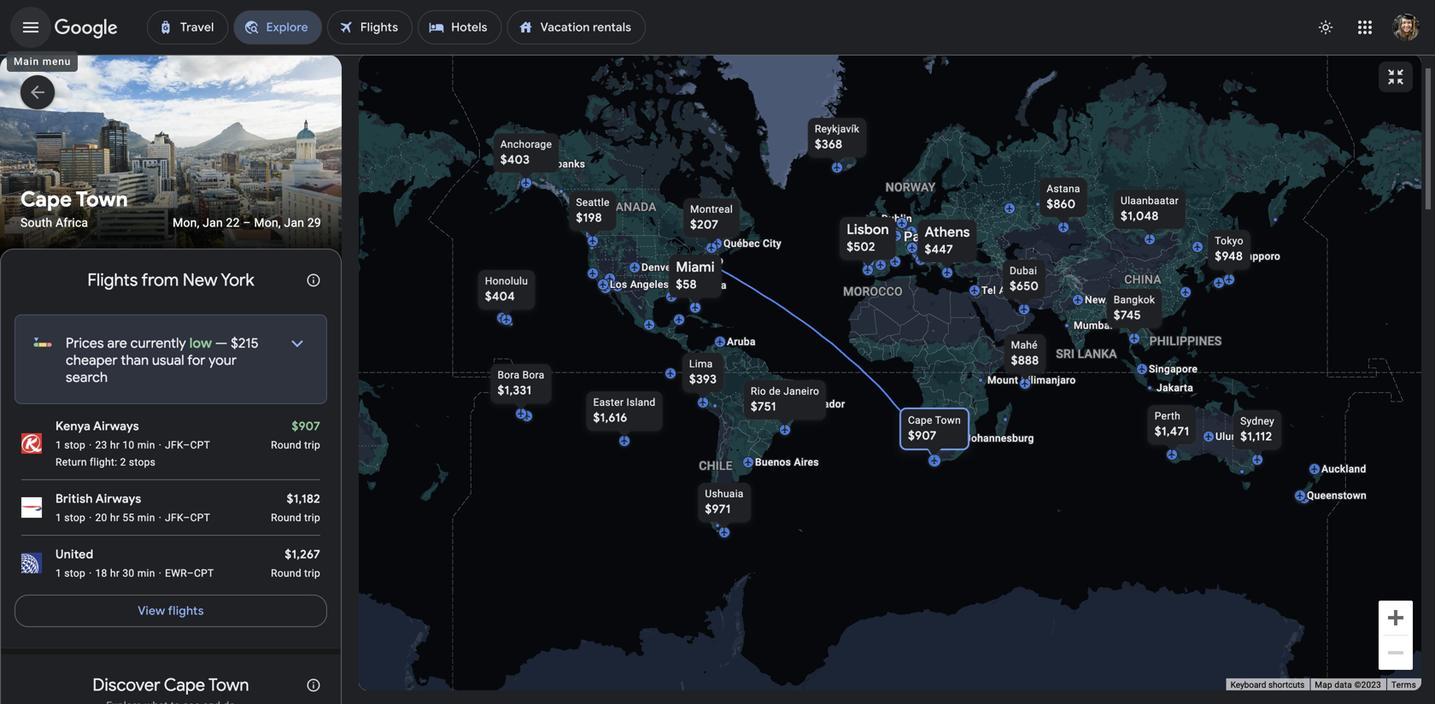 Task type: vqa. For each thing, say whether or not it's contained in the screenshot.


Task type: describe. For each thing, give the bounding box(es) containing it.
$207
[[690, 217, 719, 232]]

from
[[141, 269, 179, 291]]

montreal $207
[[690, 203, 733, 232]]

more details image
[[277, 323, 318, 364]]

search
[[66, 369, 108, 386]]

1 stop from the top
[[64, 439, 86, 451]]

terms
[[1392, 680, 1417, 690]]

cape town $907
[[908, 414, 961, 443]]

united
[[56, 547, 93, 562]]

janeiro
[[784, 385, 819, 397]]

africa
[[55, 216, 88, 230]]

honolulu
[[485, 275, 528, 287]]

1471 US dollars text field
[[1155, 424, 1190, 439]]

return flight: 2 stops
[[56, 456, 156, 468]]

change appearance image
[[1306, 7, 1347, 48]]

shortcuts
[[1269, 680, 1305, 690]]

393 US dollars text field
[[689, 372, 717, 387]]

$403
[[501, 152, 530, 167]]

tokyo $948
[[1215, 235, 1244, 264]]

1 horizontal spatial cape
[[164, 674, 205, 696]]

flights
[[87, 269, 138, 291]]

— $215 cheaper than usual for your search
[[66, 335, 259, 386]]

view
[[138, 603, 165, 619]]

29
[[307, 216, 321, 230]]

english (united states)
[[75, 676, 202, 691]]

207 US dollars text field
[[690, 217, 719, 232]]

map data ©2023
[[1315, 680, 1382, 690]]

$1,331
[[498, 383, 532, 398]]

island
[[627, 396, 656, 408]]

©2023
[[1355, 680, 1382, 690]]

british airways
[[56, 491, 141, 507]]

1 about these results image from the top
[[293, 260, 334, 301]]

– for 23 hr 10 min
[[183, 439, 190, 451]]

1182 US dollars text field
[[287, 491, 320, 507]]

round for $1,267
[[271, 568, 302, 579]]

flights from new york
[[87, 269, 254, 291]]

denver
[[642, 261, 675, 273]]

 image for 23 hr 10 min
[[159, 438, 162, 452]]

$1,616
[[593, 410, 628, 426]]

data
[[1335, 680, 1352, 690]]

10
[[123, 439, 135, 451]]

mumbai
[[1074, 320, 1113, 332]]

2 bora from the left
[[523, 369, 545, 381]]

trip for $1,182
[[304, 512, 320, 524]]

british airways image
[[21, 497, 42, 518]]

paris
[[904, 229, 937, 245]]

sydney $1,112
[[1241, 415, 1275, 444]]

aruba
[[727, 336, 756, 348]]

united image
[[21, 553, 42, 573]]

cape for cape town
[[21, 187, 72, 212]]

prices are currently low
[[66, 335, 212, 352]]

hr for british airways
[[110, 512, 120, 524]]

$198
[[576, 210, 602, 226]]

(united
[[118, 676, 160, 691]]

ushuaia
[[705, 488, 744, 500]]

navigate back image
[[21, 75, 55, 109]]

keyboard shortcuts
[[1231, 680, 1305, 690]]

airways for british airways
[[95, 491, 141, 507]]

lisbon $502
[[847, 221, 889, 255]]

jfk – cpt for 20 hr 55 min
[[165, 512, 210, 524]]

– for 20 hr 55 min
[[183, 512, 190, 524]]

québec city
[[724, 238, 782, 249]]

$404
[[485, 289, 515, 304]]

cape for cape town $907
[[908, 414, 933, 426]]

tel
[[982, 285, 996, 296]]

airways for kenya airways
[[93, 419, 139, 434]]

salvador
[[803, 398, 845, 410]]

cpt for $1,182
[[190, 512, 210, 524]]

447 US dollars text field
[[925, 242, 953, 257]]

flights
[[168, 603, 204, 619]]

yafo
[[1023, 285, 1045, 296]]

aires
[[794, 456, 819, 468]]

johannesburg
[[965, 432, 1034, 444]]

cheaper
[[66, 352, 118, 369]]

tel aviv-yafo
[[982, 285, 1045, 296]]

are
[[107, 335, 127, 352]]

ewr – cpt
[[165, 568, 214, 579]]

971 US dollars text field
[[705, 502, 731, 517]]

20
[[95, 512, 107, 524]]

198 US dollars text field
[[576, 210, 602, 226]]

kenya airways
[[56, 419, 139, 434]]

0 horizontal spatial 907 us dollars text field
[[292, 419, 320, 434]]

discover cape town
[[93, 674, 249, 696]]

athens
[[925, 223, 970, 241]]

$1,112
[[1241, 429, 1272, 444]]

states)
[[162, 676, 202, 691]]

860 US dollars text field
[[1047, 197, 1076, 212]]

1 stop for british airways
[[56, 512, 86, 524]]

55
[[123, 512, 135, 524]]

tokyo
[[1215, 235, 1244, 247]]

new inside map region
[[1085, 294, 1106, 306]]

$888
[[1011, 353, 1039, 368]]

– right 22
[[243, 216, 251, 230]]

jfk for 20 hr 55 min
[[165, 512, 183, 524]]

—
[[215, 335, 228, 352]]

lima $393
[[689, 358, 717, 387]]

$948
[[1215, 249, 1243, 264]]

stop for united
[[64, 568, 86, 579]]

404 US dollars text field
[[485, 289, 515, 304]]

650 US dollars text field
[[1010, 279, 1039, 294]]

chile
[[699, 459, 733, 473]]

18
[[95, 568, 107, 579]]

round for $1,182
[[271, 512, 302, 524]]

1 min from the top
[[137, 439, 155, 451]]

stop for british airways
[[64, 512, 86, 524]]

map
[[1315, 680, 1333, 690]]

british
[[56, 491, 93, 507]]

1331 US dollars text field
[[498, 383, 532, 398]]

23
[[95, 439, 107, 451]]

flight:
[[90, 456, 117, 468]]

usual
[[152, 352, 184, 369]]



Task type: locate. For each thing, give the bounding box(es) containing it.
0 horizontal spatial $907
[[292, 419, 320, 434]]

trip inside $907 round trip
[[304, 439, 320, 451]]

1 horizontal spatial 907 us dollars text field
[[908, 428, 937, 443]]

city
[[763, 238, 782, 249]]

2 vertical spatial cpt
[[194, 568, 214, 579]]

0 horizontal spatial jan
[[203, 216, 223, 230]]

0 horizontal spatial cape
[[21, 187, 72, 212]]

0 vertical spatial airways
[[93, 419, 139, 434]]

$971
[[705, 502, 731, 517]]

$907
[[292, 419, 320, 434], [908, 428, 937, 443]]

0 vertical spatial  image
[[159, 438, 162, 452]]

$907 left johannesburg
[[908, 428, 937, 443]]

1 for british airways
[[56, 512, 62, 524]]

3 stop from the top
[[64, 568, 86, 579]]

$907 up $1,182
[[292, 419, 320, 434]]

jfk for 23 hr 10 min
[[165, 439, 183, 451]]

20 hr 55 min
[[95, 512, 155, 524]]

rio de janeiro $751
[[751, 385, 819, 414]]

view smaller map image
[[1386, 67, 1406, 87]]

1 1 stop from the top
[[56, 439, 86, 451]]

astana
[[1047, 183, 1081, 195]]

0 horizontal spatial mon,
[[173, 216, 200, 230]]

745 US dollars text field
[[1114, 308, 1141, 323]]

403 US dollars text field
[[501, 152, 530, 167]]

jfk – cpt for 23 hr 10 min
[[165, 439, 210, 451]]

1112 US dollars text field
[[1241, 429, 1272, 444]]

stop up return
[[64, 439, 86, 451]]

for
[[187, 352, 205, 369]]

1048 US dollars text field
[[1121, 208, 1159, 224]]

 image
[[159, 511, 162, 525]]

1 jfk from the top
[[165, 439, 183, 451]]

auckland
[[1322, 463, 1367, 475]]

miami $58
[[676, 258, 715, 292]]

mon, left 22
[[173, 216, 200, 230]]

2 vertical spatial 1 stop
[[56, 568, 86, 579]]

0 vertical spatial trip
[[304, 439, 320, 451]]

$907 inside cape town $907
[[908, 428, 937, 443]]

30
[[123, 568, 135, 579]]

0 vertical spatial new
[[183, 269, 217, 291]]

airways up 20 hr 55 min
[[95, 491, 141, 507]]

3 min from the top
[[137, 568, 155, 579]]

min for united
[[137, 568, 155, 579]]

368 US dollars text field
[[815, 137, 843, 152]]

2 vertical spatial cape
[[164, 674, 205, 696]]

cape
[[21, 187, 72, 212], [908, 414, 933, 426], [164, 674, 205, 696]]

south africa
[[21, 216, 88, 230]]

3 1 stop from the top
[[56, 568, 86, 579]]

currently
[[130, 335, 186, 352]]

2  image from the top
[[159, 567, 162, 580]]

jan left 22
[[203, 216, 223, 230]]

round for $907
[[271, 439, 302, 451]]

prices
[[66, 335, 104, 352]]

$1,182 round trip
[[271, 491, 320, 524]]

trip down 1182 us dollars text field at the left bottom
[[304, 512, 320, 524]]

1 stop down british
[[56, 512, 86, 524]]

1 trip from the top
[[304, 439, 320, 451]]

québec
[[724, 238, 760, 249]]

trip for $1,267
[[304, 568, 320, 579]]

bora bora $1,331
[[498, 369, 545, 398]]

0 horizontal spatial bora
[[498, 369, 520, 381]]

1 vertical spatial cape
[[908, 414, 933, 426]]

2 hr from the top
[[110, 512, 120, 524]]

751 US dollars text field
[[751, 399, 776, 414]]

3 hr from the top
[[110, 568, 120, 579]]

2 vertical spatial trip
[[304, 568, 320, 579]]

cape inside cape town $907
[[908, 414, 933, 426]]

$368
[[815, 137, 843, 152]]

2 horizontal spatial cape
[[908, 414, 933, 426]]

new left the york
[[183, 269, 217, 291]]

1 down british
[[56, 512, 62, 524]]

–
[[243, 216, 251, 230], [183, 439, 190, 451], [183, 512, 190, 524], [187, 568, 194, 579]]

– up flights
[[187, 568, 194, 579]]

hr for united
[[110, 568, 120, 579]]

2 mon, from the left
[[254, 216, 281, 230]]

1 jfk – cpt from the top
[[165, 439, 210, 451]]

1 vertical spatial round
[[271, 512, 302, 524]]

 image
[[159, 438, 162, 452], [159, 567, 162, 580]]

1 vertical spatial 1 stop
[[56, 512, 86, 524]]

south
[[21, 216, 52, 230]]

 image left ewr
[[159, 567, 162, 580]]

norway
[[886, 180, 936, 194]]

22
[[226, 216, 240, 230]]

round inside $1,267 round trip
[[271, 568, 302, 579]]

1 horizontal spatial mon,
[[254, 216, 281, 230]]

2
[[120, 456, 126, 468]]

 image right the 10
[[159, 438, 162, 452]]

morocco
[[843, 284, 903, 298]]

1 horizontal spatial town
[[208, 674, 249, 696]]

english (united states) button
[[42, 670, 216, 697]]

min right 55
[[137, 512, 155, 524]]

philippines
[[1150, 334, 1222, 348]]

2 1 stop from the top
[[56, 512, 86, 524]]

1 stop
[[56, 439, 86, 451], [56, 512, 86, 524], [56, 568, 86, 579]]

0 vertical spatial 1 stop
[[56, 439, 86, 451]]

1267 US dollars text field
[[285, 547, 320, 562]]

2 round from the top
[[271, 512, 302, 524]]

2 jfk – cpt from the top
[[165, 512, 210, 524]]

keyboard
[[1231, 680, 1267, 690]]

than
[[121, 352, 149, 369]]

1 vertical spatial jfk
[[165, 512, 183, 524]]

1616 US dollars text field
[[593, 410, 628, 426]]

cape town
[[21, 187, 128, 212]]

$1,048
[[1121, 208, 1159, 224]]

2 stop from the top
[[64, 512, 86, 524]]

trip inside the $1,182 round trip
[[304, 512, 320, 524]]

23 hr 10 min
[[95, 439, 155, 451]]

3 trip from the top
[[304, 568, 320, 579]]

jfk right the 10
[[165, 439, 183, 451]]

bora
[[498, 369, 520, 381], [523, 369, 545, 381]]

0 vertical spatial hr
[[110, 439, 120, 451]]

anchorage $403
[[501, 138, 552, 167]]

0 vertical spatial jfk – cpt
[[165, 439, 210, 451]]

loading results progress bar
[[0, 55, 1435, 58]]

1 vertical spatial stop
[[64, 512, 86, 524]]

$393
[[689, 372, 717, 387]]

athens $447
[[925, 223, 970, 257]]

reykjavík $368
[[815, 123, 860, 152]]

bangkok
[[1114, 294, 1155, 306]]

2 vertical spatial round
[[271, 568, 302, 579]]

58 US dollars text field
[[676, 277, 697, 292]]

0 vertical spatial jfk
[[165, 439, 183, 451]]

2 vertical spatial stop
[[64, 568, 86, 579]]

3 round from the top
[[271, 568, 302, 579]]

– for 18 hr 30 min
[[187, 568, 194, 579]]

town for cape town
[[76, 187, 128, 212]]

1 round from the top
[[271, 439, 302, 451]]

1 1 from the top
[[56, 439, 62, 451]]

2 about these results image from the top
[[293, 665, 334, 704]]

– up ewr – cpt
[[183, 512, 190, 524]]

1 vertical spatial new
[[1085, 294, 1106, 306]]

0 vertical spatial town
[[76, 187, 128, 212]]

kenya
[[56, 419, 91, 434]]

1 bora from the left
[[498, 369, 520, 381]]

buenos
[[755, 456, 791, 468]]

dublin
[[882, 213, 912, 225]]

1 vertical spatial about these results image
[[293, 665, 334, 704]]

1 vertical spatial cpt
[[190, 512, 210, 524]]

trip for $907
[[304, 439, 320, 451]]

town
[[76, 187, 128, 212], [935, 414, 961, 426], [208, 674, 249, 696]]

0 vertical spatial about these results image
[[293, 260, 334, 301]]

easter island $1,616
[[593, 396, 656, 426]]

1 hr from the top
[[110, 439, 120, 451]]

502 US dollars text field
[[847, 239, 876, 255]]

jan left '29' on the left top
[[284, 216, 304, 230]]

stop
[[64, 439, 86, 451], [64, 512, 86, 524], [64, 568, 86, 579]]

kenya airways image
[[21, 433, 42, 454]]

948 US dollars text field
[[1215, 249, 1243, 264]]

ulaanbaatar $1,048
[[1121, 195, 1179, 224]]

low
[[189, 335, 212, 352]]

angeles
[[630, 279, 669, 291]]

1 horizontal spatial new
[[1085, 294, 1106, 306]]

1 vertical spatial 1
[[56, 512, 62, 524]]

2 vertical spatial min
[[137, 568, 155, 579]]

1 vertical spatial  image
[[159, 567, 162, 580]]

2 jfk from the top
[[165, 512, 183, 524]]

china
[[1125, 272, 1162, 286]]

907 us dollars text field up $1,182
[[292, 419, 320, 434]]

terms link
[[1392, 680, 1417, 690]]

aviv-
[[999, 285, 1023, 296]]

0 vertical spatial cape
[[21, 187, 72, 212]]

0 vertical spatial stop
[[64, 439, 86, 451]]

1 stop up return
[[56, 439, 86, 451]]

min for british airways
[[137, 512, 155, 524]]

0 vertical spatial min
[[137, 439, 155, 451]]

round down 1182 us dollars text field at the left bottom
[[271, 512, 302, 524]]

1 vertical spatial min
[[137, 512, 155, 524]]

stop down british
[[64, 512, 86, 524]]

2 vertical spatial 1
[[56, 568, 62, 579]]

jfk right 55
[[165, 512, 183, 524]]

anchorage
[[501, 138, 552, 150]]

reykjavík
[[815, 123, 860, 135]]

907 us dollars text field left johannesburg
[[908, 428, 937, 443]]

round inside $907 round trip
[[271, 439, 302, 451]]

1 stop down united
[[56, 568, 86, 579]]

1  image from the top
[[159, 438, 162, 452]]

stop down united
[[64, 568, 86, 579]]

1 vertical spatial hr
[[110, 512, 120, 524]]

los
[[610, 279, 628, 291]]

trip up $1,182
[[304, 439, 320, 451]]

2 jan from the left
[[284, 216, 304, 230]]

3 1 from the top
[[56, 568, 62, 579]]

main menu image
[[21, 17, 41, 38]]

montreal
[[690, 203, 733, 215]]

1 stop for united
[[56, 568, 86, 579]]

round inside the $1,182 round trip
[[271, 512, 302, 524]]

min right 30
[[137, 568, 155, 579]]

trip down the $1,267 text box
[[304, 568, 320, 579]]

town for cape town $907
[[935, 414, 961, 426]]

1 horizontal spatial jan
[[284, 216, 304, 230]]

1 down united
[[56, 568, 62, 579]]

round up $1,182
[[271, 439, 302, 451]]

$907 inside $907 round trip
[[292, 419, 320, 434]]

2 trip from the top
[[304, 512, 320, 524]]

uluru
[[1216, 431, 1241, 443]]

hr right 18
[[110, 568, 120, 579]]

hr right 23
[[110, 439, 120, 451]]

0 vertical spatial cpt
[[190, 439, 210, 451]]

$58
[[676, 277, 697, 292]]

delhi
[[1109, 294, 1134, 306]]

jakarta
[[1157, 382, 1194, 394]]

new left the delhi
[[1085, 294, 1106, 306]]

map region
[[234, 0, 1435, 704]]

honolulu $404
[[485, 275, 528, 304]]

 image for 18 hr 30 min
[[159, 567, 162, 580]]

about these results image
[[293, 260, 334, 301], [293, 665, 334, 704]]

1 horizontal spatial $907
[[908, 428, 937, 443]]

888 US dollars text field
[[1011, 353, 1039, 368]]

sri lanka
[[1056, 347, 1117, 361]]

discover
[[93, 674, 160, 696]]

jfk
[[165, 439, 183, 451], [165, 512, 183, 524]]

kilimanjaro
[[1021, 374, 1076, 386]]

easter
[[593, 396, 624, 408]]

$1,267 round trip
[[271, 547, 320, 579]]

sri
[[1056, 347, 1075, 361]]

1 jan from the left
[[203, 216, 223, 230]]

town inside cape town $907
[[935, 414, 961, 426]]

cpt right the 10
[[190, 439, 210, 451]]

2 min from the top
[[137, 512, 155, 524]]

mon, jan 22 – mon, jan 29
[[173, 216, 321, 230]]

$1,471
[[1155, 424, 1190, 439]]

round down the $1,267 text box
[[271, 568, 302, 579]]

2 vertical spatial town
[[208, 674, 249, 696]]

1 horizontal spatial bora
[[523, 369, 545, 381]]

1 vertical spatial airways
[[95, 491, 141, 507]]

$447
[[925, 242, 953, 257]]

cpt for $1,267
[[194, 568, 214, 579]]

0 horizontal spatial town
[[76, 187, 128, 212]]

hr right 20
[[110, 512, 120, 524]]

0 vertical spatial 1
[[56, 439, 62, 451]]

mount kilimanjaro
[[988, 374, 1076, 386]]

min up stops
[[137, 439, 155, 451]]

$1,182
[[287, 491, 320, 507]]

$745
[[1114, 308, 1141, 323]]

– right the 10
[[183, 439, 190, 451]]

perth $1,471
[[1155, 410, 1190, 439]]

1 mon, from the left
[[173, 216, 200, 230]]

seattle $198
[[576, 197, 610, 226]]

sapporo
[[1241, 250, 1281, 262]]

dubai $650
[[1010, 265, 1039, 294]]

airways up "23 hr 10 min"
[[93, 419, 139, 434]]

jfk – cpt right the 10
[[165, 439, 210, 451]]

ewr
[[165, 568, 187, 579]]

cpt up ewr – cpt
[[190, 512, 210, 524]]

jfk – cpt up ewr – cpt
[[165, 512, 210, 524]]

trip inside $1,267 round trip
[[304, 568, 320, 579]]

mon, right 22
[[254, 216, 281, 230]]

1 vertical spatial trip
[[304, 512, 320, 524]]

2 vertical spatial hr
[[110, 568, 120, 579]]

0 vertical spatial round
[[271, 439, 302, 451]]

$1,267
[[285, 547, 320, 562]]

1 for united
[[56, 568, 62, 579]]

2 horizontal spatial town
[[935, 414, 961, 426]]

1 vertical spatial jfk – cpt
[[165, 512, 210, 524]]

1 vertical spatial town
[[935, 414, 961, 426]]

your
[[209, 352, 237, 369]]

0 horizontal spatial new
[[183, 269, 217, 291]]

907 US dollars text field
[[292, 419, 320, 434], [908, 428, 937, 443]]

mahé $888
[[1011, 339, 1039, 368]]

2 1 from the top
[[56, 512, 62, 524]]

cpt right ewr
[[194, 568, 214, 579]]

1 up return
[[56, 439, 62, 451]]



